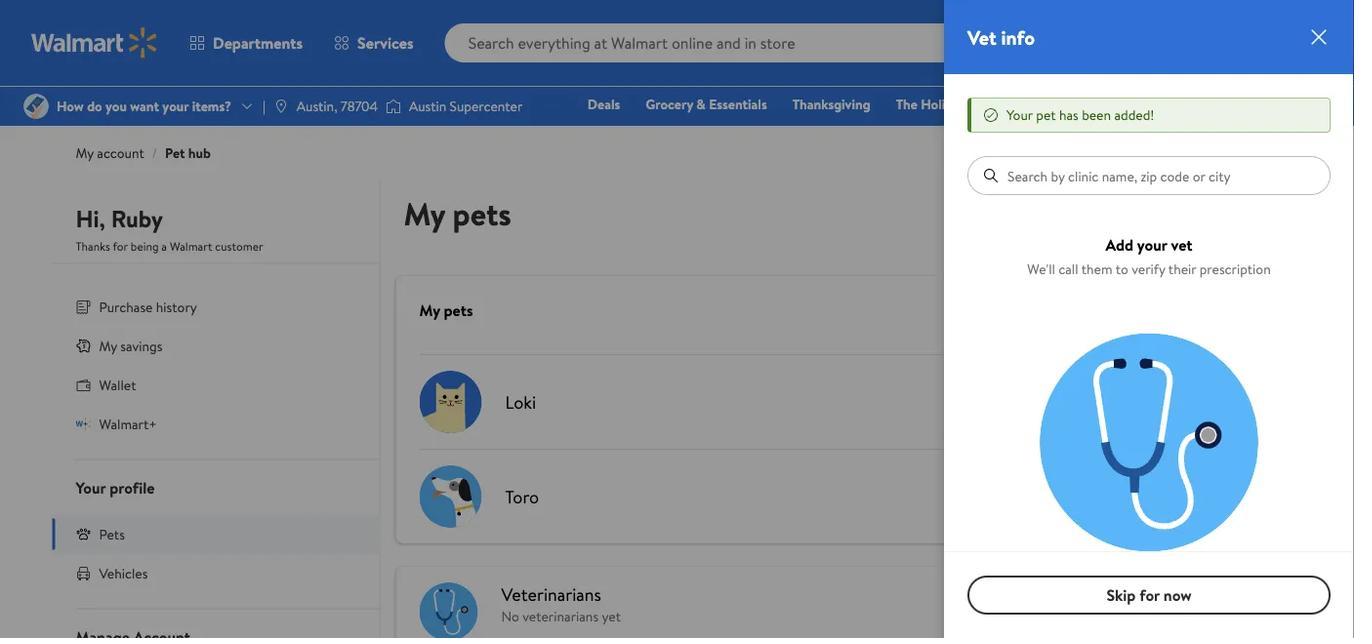 Task type: describe. For each thing, give the bounding box(es) containing it.
/
[[152, 144, 157, 163]]

fashion link
[[1018, 121, 1081, 142]]

vet info
[[968, 23, 1035, 51]]

one
[[1172, 122, 1202, 141]]

added!
[[1114, 105, 1154, 124]]

history
[[156, 297, 197, 316]]

gift finder
[[1025, 95, 1091, 114]]

hi, ruby link
[[76, 203, 163, 243]]

search vet search field
[[968, 156, 1331, 195]]

holiday
[[921, 95, 966, 114]]

toy shop link
[[1199, 94, 1270, 115]]

home link
[[1277, 94, 1331, 115]]

walmart image
[[31, 27, 158, 59]]

electronics link
[[1107, 94, 1191, 115]]

your profile
[[76, 477, 155, 498]]

my savings link
[[52, 327, 379, 366]]

info
[[1001, 23, 1035, 51]]

hi, ruby thanks for being a walmart customer
[[76, 203, 263, 255]]

wallet
[[99, 375, 136, 394]]

toy
[[1208, 95, 1227, 114]]

pets
[[99, 525, 125, 544]]

pet
[[165, 144, 185, 163]]

deals link
[[579, 94, 629, 115]]

vet info dialog
[[944, 0, 1354, 639]]

home
[[1286, 95, 1322, 114]]

ruby
[[111, 203, 163, 235]]

finder
[[1052, 95, 1091, 114]]

icon image for walmart+
[[76, 416, 91, 432]]

edit for toro
[[1239, 487, 1263, 506]]

pets list list
[[419, 355, 1263, 544]]

been
[[1082, 105, 1111, 124]]

add for add your vet we'll call them to verify their prescription
[[1106, 234, 1134, 256]]

registry link
[[1088, 121, 1156, 142]]

vehicles link
[[52, 554, 379, 593]]

0 vertical spatial my pets
[[404, 192, 511, 235]]

add button
[[1239, 602, 1263, 621]]

skip
[[1107, 585, 1136, 606]]

grocery & essentials
[[646, 95, 767, 114]]

your for your profile
[[76, 477, 106, 498]]

hi,
[[76, 203, 105, 235]]

0 horizontal spatial walmart+
[[99, 414, 157, 434]]

1 shop from the left
[[969, 95, 999, 114]]

thanksgiving
[[793, 95, 871, 114]]

yet
[[602, 607, 621, 626]]

vet
[[968, 23, 997, 51]]

Search search field
[[445, 23, 1024, 62]]

the holiday shop link
[[887, 94, 1008, 115]]

gift finder link
[[1016, 94, 1099, 115]]

your pet has been added! alert
[[968, 98, 1331, 133]]

vet photo image
[[419, 583, 478, 639]]

for inside 'skip for now' button
[[1140, 585, 1160, 606]]

now
[[1164, 585, 1192, 606]]

we'll
[[1027, 260, 1055, 279]]

add your vet we'll call them to verify their prescription
[[1027, 234, 1271, 279]]

debit
[[1205, 122, 1238, 141]]

purchase history
[[99, 297, 197, 316]]

icon image for pets
[[76, 527, 91, 542]]

vet
[[1171, 234, 1193, 256]]

thanksgiving link
[[784, 94, 879, 115]]

veterinarians
[[523, 607, 599, 626]]

to
[[1116, 260, 1128, 279]]



Task type: locate. For each thing, give the bounding box(es) containing it.
0 horizontal spatial for
[[113, 238, 128, 255]]

for inside hi, ruby thanks for being a walmart customer
[[113, 238, 128, 255]]

1 vertical spatial edit
[[1239, 487, 1263, 506]]

icon image inside "walmart+" link
[[76, 416, 91, 432]]

a
[[161, 238, 167, 255]]

shop
[[969, 95, 999, 114], [1231, 95, 1261, 114]]

walmart+ down home link
[[1264, 122, 1322, 141]]

0 horizontal spatial shop
[[969, 95, 999, 114]]

your left 'profile'
[[76, 477, 106, 498]]

walmart+ link down my savings "link" at the left bottom of page
[[52, 405, 379, 444]]

walmart+ down wallet
[[99, 414, 157, 434]]

one debit link
[[1164, 121, 1247, 142]]

the holiday shop
[[896, 95, 999, 114]]

my account / pet hub
[[76, 144, 211, 163]]

0 vertical spatial icon image
[[76, 338, 91, 354]]

purchase
[[99, 297, 153, 316]]

call
[[1059, 260, 1078, 279]]

home fashion
[[1026, 95, 1322, 141]]

2 vertical spatial icon image
[[76, 527, 91, 542]]

my pets
[[404, 192, 511, 235], [419, 300, 473, 321]]

add your vet image
[[1040, 333, 1259, 552]]

0 vertical spatial for
[[113, 238, 128, 255]]

your left pet at the right of page
[[1007, 105, 1033, 124]]

edit for loki
[[1239, 392, 1263, 411]]

verify
[[1132, 260, 1166, 279]]

0 vertical spatial edit
[[1239, 392, 1263, 411]]

1 vertical spatial for
[[1140, 585, 1160, 606]]

walmart+ link down home link
[[1255, 121, 1331, 142]]

1 edit button from the top
[[1239, 387, 1263, 418]]

add for add
[[1239, 602, 1263, 621]]

veterinarians
[[501, 583, 601, 607]]

edit button
[[1239, 387, 1263, 418], [1239, 481, 1263, 513]]

3 icon image from the top
[[76, 527, 91, 542]]

has
[[1059, 105, 1079, 124]]

one debit
[[1172, 122, 1238, 141]]

for
[[113, 238, 128, 255], [1140, 585, 1160, 606]]

icon image inside my savings "link"
[[76, 338, 91, 354]]

icon image up your profile
[[76, 416, 91, 432]]

hub
[[188, 144, 211, 163]]

pets link
[[52, 515, 379, 554]]

1 horizontal spatial your
[[1007, 105, 1033, 124]]

icon image inside pets link
[[76, 527, 91, 542]]

your pet has been added!
[[1007, 105, 1154, 124]]

account
[[97, 144, 144, 163]]

no
[[501, 607, 519, 626]]

edit
[[1239, 392, 1263, 411], [1239, 487, 1263, 506]]

purchase history link
[[52, 288, 379, 327]]

pets
[[453, 192, 511, 235], [444, 300, 473, 321]]

1 horizontal spatial shop
[[1231, 95, 1261, 114]]

registry
[[1097, 122, 1147, 141]]

dismiss image
[[1307, 25, 1331, 49]]

0 vertical spatial edit button
[[1239, 387, 1263, 418]]

2 edit button from the top
[[1239, 481, 1263, 513]]

your
[[1007, 105, 1033, 124], [76, 477, 106, 498]]

2 icon image from the top
[[76, 416, 91, 432]]

0 vertical spatial walmart+
[[1264, 122, 1322, 141]]

0 horizontal spatial walmart+ link
[[52, 405, 379, 444]]

walmart
[[170, 238, 212, 255]]

your
[[1137, 234, 1167, 256]]

thanks
[[76, 238, 110, 255]]

icon image
[[76, 338, 91, 354], [76, 416, 91, 432], [76, 527, 91, 542]]

icon image for my savings
[[76, 338, 91, 354]]

my
[[76, 144, 94, 163], [404, 192, 445, 235], [419, 300, 440, 321], [99, 336, 117, 355]]

0 vertical spatial add
[[1106, 234, 1134, 256]]

your for your pet has been added!
[[1007, 105, 1033, 124]]

1 vertical spatial add
[[1239, 602, 1263, 621]]

add up to
[[1106, 234, 1134, 256]]

grocery & essentials link
[[637, 94, 776, 115]]

skip for now button
[[968, 576, 1331, 615]]

shop right the holiday
[[969, 95, 999, 114]]

your inside alert
[[1007, 105, 1033, 124]]

essentials
[[709, 95, 767, 114]]

their
[[1169, 260, 1196, 279]]

pet
[[1036, 105, 1056, 124]]

pet hub link
[[165, 144, 211, 163]]

Walmart Site-Wide search field
[[445, 23, 1024, 62]]

profile
[[110, 477, 155, 498]]

edit button for toro
[[1239, 481, 1263, 513]]

veterinarians no veterinarians yet
[[501, 583, 621, 626]]

my inside "link"
[[99, 336, 117, 355]]

1 horizontal spatial walmart+ link
[[1255, 121, 1331, 142]]

6
[[1310, 22, 1316, 39]]

add right "now" on the bottom of the page
[[1239, 602, 1263, 621]]

1 vertical spatial your
[[76, 477, 106, 498]]

grocery
[[646, 95, 693, 114]]

customer
[[215, 238, 263, 255]]

1 vertical spatial my pets
[[419, 300, 473, 321]]

prescription
[[1200, 260, 1271, 279]]

shop right toy
[[1231, 95, 1261, 114]]

1 horizontal spatial add
[[1239, 602, 1263, 621]]

6 button
[[1276, 20, 1335, 66]]

1 edit from the top
[[1239, 392, 1263, 411]]

edit button for loki
[[1239, 387, 1263, 418]]

icon image left pets
[[76, 527, 91, 542]]

the
[[896, 95, 918, 114]]

1 vertical spatial icon image
[[76, 416, 91, 432]]

1 vertical spatial edit button
[[1239, 481, 1263, 513]]

being
[[131, 238, 159, 255]]

vehicles
[[99, 564, 148, 583]]

walmart+ link
[[1255, 121, 1331, 142], [52, 405, 379, 444]]

2 shop from the left
[[1231, 95, 1261, 114]]

0 horizontal spatial add
[[1106, 234, 1134, 256]]

loki
[[505, 390, 536, 414]]

1 icon image from the top
[[76, 338, 91, 354]]

for left being
[[113, 238, 128, 255]]

1 horizontal spatial for
[[1140, 585, 1160, 606]]

gift
[[1025, 95, 1049, 114]]

1 vertical spatial walmart+ link
[[52, 405, 379, 444]]

fashion
[[1026, 122, 1072, 141]]

1 vertical spatial walmart+
[[99, 414, 157, 434]]

&
[[697, 95, 706, 114]]

0 horizontal spatial your
[[76, 477, 106, 498]]

icon image left my savings
[[76, 338, 91, 354]]

walmart+
[[1264, 122, 1322, 141], [99, 414, 157, 434]]

electronics
[[1116, 95, 1182, 114]]

1 horizontal spatial walmart+
[[1264, 122, 1322, 141]]

0 vertical spatial your
[[1007, 105, 1033, 124]]

savings
[[120, 336, 162, 355]]

my account link
[[76, 144, 144, 163]]

add inside add your vet we'll call them to verify their prescription
[[1106, 234, 1134, 256]]

0 vertical spatial pets
[[453, 192, 511, 235]]

add
[[1106, 234, 1134, 256], [1239, 602, 1263, 621]]

skip for now
[[1107, 585, 1192, 606]]

deals
[[588, 95, 620, 114]]

for left "now" on the bottom of the page
[[1140, 585, 1160, 606]]

2 edit from the top
[[1239, 487, 1263, 506]]

1 vertical spatial pets
[[444, 300, 473, 321]]

my savings
[[99, 336, 162, 355]]

wallet link
[[52, 366, 379, 405]]

toro
[[505, 485, 539, 509]]

them
[[1082, 260, 1113, 279]]

0 vertical spatial walmart+ link
[[1255, 121, 1331, 142]]

toy shop
[[1208, 95, 1261, 114]]



Task type: vqa. For each thing, say whether or not it's contained in the screenshot.
Sale
no



